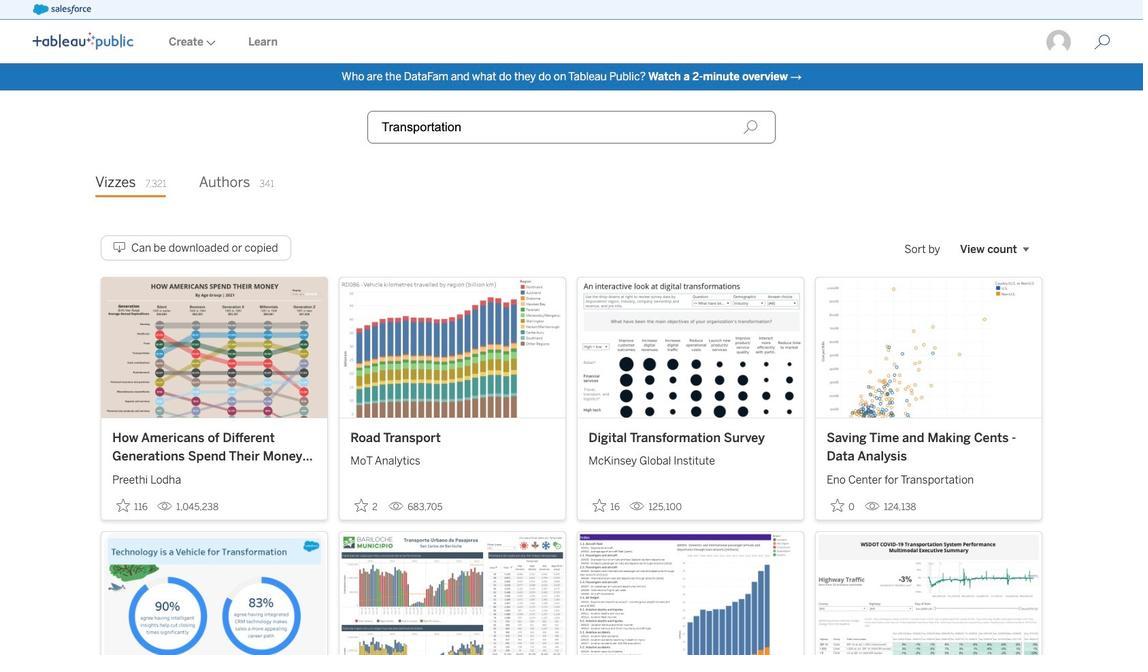 Task type: vqa. For each thing, say whether or not it's contained in the screenshot.
Tableau Public Blog "heading"
no



Task type: describe. For each thing, give the bounding box(es) containing it.
create image
[[203, 40, 216, 46]]

search image
[[743, 120, 758, 135]]

2 add favorite button from the left
[[350, 495, 383, 517]]

add favorite image
[[593, 499, 606, 512]]

salesforce logo image
[[33, 4, 91, 15]]

3 add favorite button from the left
[[589, 495, 624, 517]]

logo image
[[33, 32, 133, 50]]

2 add favorite image from the left
[[355, 499, 368, 512]]

go to search image
[[1078, 34, 1127, 50]]

1 add favorite button from the left
[[112, 495, 152, 517]]



Task type: locate. For each thing, give the bounding box(es) containing it.
Add Favorite button
[[112, 495, 152, 517], [350, 495, 383, 517], [589, 495, 624, 517], [827, 495, 860, 517]]

add favorite image
[[116, 499, 130, 512], [355, 499, 368, 512], [831, 499, 845, 512]]

2 horizontal spatial add favorite image
[[831, 499, 845, 512]]

workbook thumbnail image
[[101, 278, 327, 418], [340, 278, 566, 418], [578, 278, 804, 418], [816, 278, 1042, 418], [101, 532, 327, 655], [340, 532, 566, 655], [578, 532, 804, 655], [816, 532, 1042, 655]]

1 horizontal spatial add favorite image
[[355, 499, 368, 512]]

1 add favorite image from the left
[[116, 499, 130, 512]]

gary.orlando image
[[1045, 29, 1073, 56]]

Search input field
[[368, 111, 776, 144]]

3 add favorite image from the left
[[831, 499, 845, 512]]

4 add favorite button from the left
[[827, 495, 860, 517]]

0 horizontal spatial add favorite image
[[116, 499, 130, 512]]



